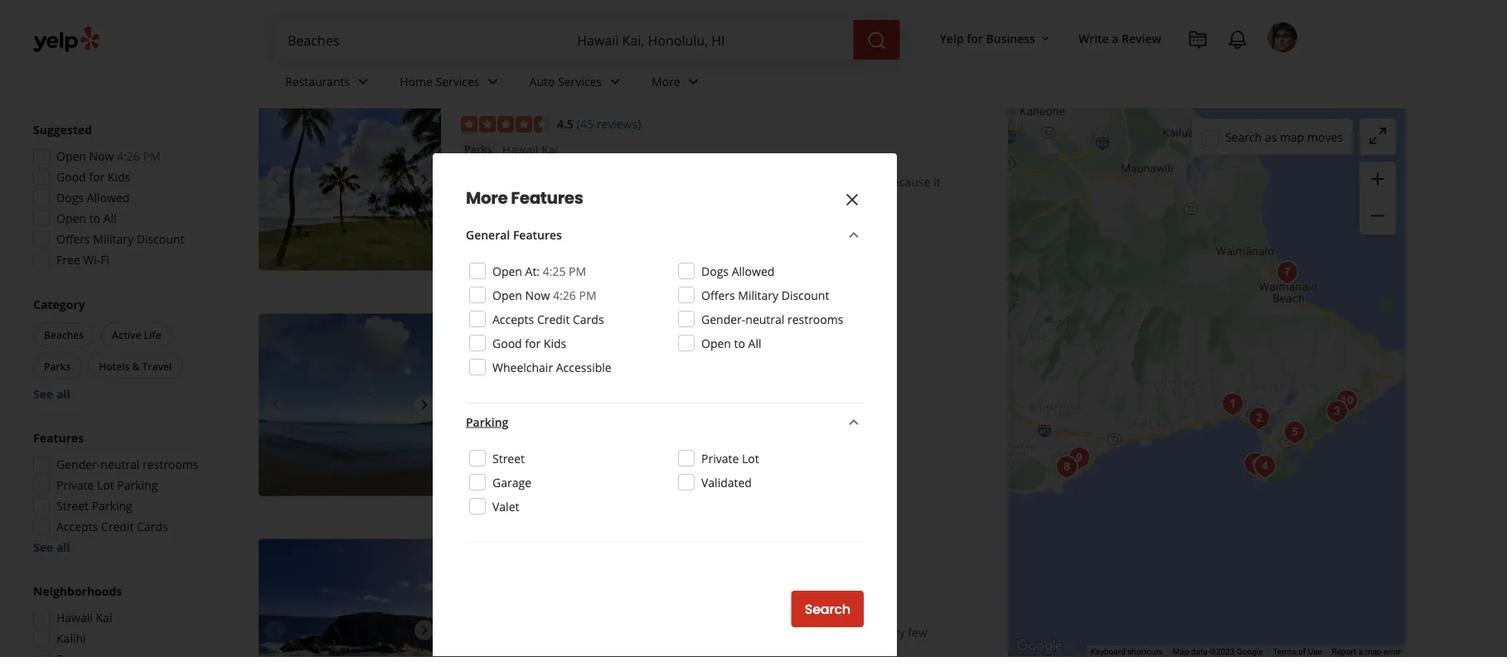 Task type: locate. For each thing, give the bounding box(es) containing it.
0 vertical spatial hawaii kai
[[502, 142, 558, 158]]

win left because
[[864, 174, 883, 190]]

. for 2
[[471, 314, 475, 337]]

more link right though."
[[749, 399, 780, 415]]

more right nice..." at the left of the page
[[551, 190, 582, 206]]

private inside more features dialog
[[702, 451, 739, 467]]

good inside group
[[56, 169, 86, 185]]

map right as
[[1281, 129, 1305, 145]]

more
[[551, 190, 582, 206], [749, 399, 780, 415], [600, 642, 631, 657]]

beaches down category at top
[[44, 328, 84, 342]]

0 horizontal spatial credit
[[101, 519, 134, 535]]

None search field
[[275, 20, 904, 60]]

it
[[749, 174, 756, 190], [934, 174, 941, 190]]

24 chevron down v2 image for more
[[684, 72, 704, 92]]

business categories element
[[272, 60, 1298, 108]]

hi
[[541, 36, 560, 64]]

24 chevron down v2 image right "park"
[[684, 72, 704, 92]]

more link right nice..." at the left of the page
[[551, 190, 582, 206]]

restaurants
[[285, 73, 350, 89]]

beaches down 4.3 star rating image on the bottom of the page
[[464, 368, 506, 382]]

map data ©2023 google
[[1173, 647, 1264, 657]]

1 vertical spatial private
[[56, 478, 94, 494]]

1 vertical spatial cockroach cove image
[[259, 539, 441, 658]]

2 vertical spatial for
[[525, 336, 541, 351]]

a right write
[[1113, 30, 1119, 46]]

1 vertical spatial dogs allowed
[[702, 263, 775, 279]]

2 previous image from the top
[[265, 395, 285, 415]]

win up close icon
[[842, 174, 861, 190]]

1 vertical spatial beaches button
[[461, 367, 509, 383]]

features
[[511, 187, 584, 210], [513, 227, 562, 243], [33, 430, 84, 446]]

dogs allowed down general features dropdown button
[[702, 263, 775, 279]]

keyboard shortcuts
[[1091, 647, 1163, 657]]

0 vertical spatial map
[[1281, 129, 1305, 145]]

hawaii
[[328, 36, 397, 64], [502, 142, 539, 158], [516, 368, 552, 383], [56, 610, 93, 626]]

0 vertical spatial beaches button
[[33, 323, 95, 348]]

group containing features
[[28, 430, 206, 556]]

24 chevron down v2 image right restaurants
[[354, 72, 373, 92]]

category
[[33, 297, 85, 313]]

wheelchair accessible
[[493, 360, 612, 375]]

try
[[731, 174, 746, 190]]

4.3 star rating image
[[461, 342, 551, 358]]

portlock beach image
[[1243, 402, 1276, 435]]

to inside more features dialog
[[735, 336, 746, 351]]

for up 16 info v2 image
[[967, 30, 984, 46]]

accepts credit cards down street parking
[[56, 519, 168, 535]]

1 horizontal spatial cards
[[573, 311, 604, 327]]

.
[[471, 314, 475, 337], [471, 539, 475, 562], [760, 625, 763, 641]]

1 previous image from the top
[[265, 170, 285, 189]]

. up 4.3 star rating image on the bottom of the page
[[471, 314, 475, 337]]

to for offers military discount
[[735, 336, 746, 351]]

yelp left and
[[603, 174, 626, 190]]

hotels
[[99, 360, 130, 374]]

accepts down street parking
[[56, 519, 98, 535]]

0 horizontal spatial services
[[436, 73, 480, 89]]

3 . cockroach cove
[[461, 539, 611, 562]]

more right "park"
[[652, 73, 681, 89]]

private
[[702, 451, 739, 467], [56, 478, 94, 494]]

0 horizontal spatial open now 4:26 pm
[[56, 148, 161, 164]]

it right try
[[749, 174, 756, 190]]

services right auto
[[558, 73, 602, 89]]

user actions element
[[927, 21, 1321, 123]]

street up "garage"
[[493, 451, 525, 467]]

to inside group
[[89, 211, 100, 226]]

2 all from the top
[[56, 540, 70, 556]]

0 vertical spatial pm
[[143, 148, 161, 164]]

0 vertical spatial street
[[493, 451, 525, 467]]

accepts credit cards up 4.3 link at the bottom left
[[493, 311, 604, 327]]

more right beach."
[[600, 642, 631, 657]]

accepts
[[493, 311, 534, 327], [56, 519, 98, 535]]

beaches inside group
[[44, 328, 84, 342]]

see for features
[[33, 540, 53, 556]]

1 horizontal spatial accepts credit cards
[[493, 311, 604, 327]]

0 horizontal spatial offers
[[56, 231, 90, 247]]

2 see all button from the top
[[33, 540, 70, 556]]

to up though."
[[735, 336, 746, 351]]

china walls image
[[1239, 448, 1272, 481]]

24 chevron down v2 image for general
[[844, 225, 864, 245]]

neutral inside more features dialog
[[746, 311, 785, 327]]

now down the suggested
[[89, 148, 114, 164]]

on right went
[[802, 625, 816, 641]]

dogs allowed
[[56, 190, 130, 206], [702, 263, 775, 279]]

for up wheelchair
[[525, 336, 541, 351]]

parks button up "i
[[461, 141, 496, 158]]

for inside more features dialog
[[525, 336, 541, 351]]

more link right beach."
[[600, 642, 631, 657]]

life up travel
[[144, 328, 161, 342]]

street for street parking
[[56, 498, 89, 514]]

open to all up though."
[[702, 336, 762, 351]]

0 horizontal spatial cards
[[137, 519, 168, 535]]

on left the
[[520, 642, 534, 657]]

yelp
[[940, 30, 964, 46], [603, 174, 626, 190]]

accepts credit cards inside group
[[56, 519, 168, 535]]

life up restaurants
[[320, 22, 339, 36]]

1 horizontal spatial street
[[493, 451, 525, 467]]

military
[[93, 231, 134, 247], [738, 287, 779, 303]]

more right though."
[[749, 399, 780, 415]]

0 vertical spatial private
[[702, 451, 739, 467]]

next image for 3 . cockroach cove
[[415, 621, 435, 641]]

hawaii kai up this
[[502, 142, 558, 158]]

spitting caves image
[[1249, 450, 1282, 484]]

hawaii inside group
[[56, 610, 93, 626]]

previous image
[[265, 170, 285, 189], [265, 395, 285, 415]]

24 chevron down v2 image for auto
[[606, 72, 625, 92]]

yelp up 16 info v2 image
[[940, 30, 964, 46]]

open to all for neutral
[[702, 336, 762, 351]]

. for 3
[[471, 539, 475, 562]]

private for private lot
[[702, 451, 739, 467]]

services
[[436, 73, 480, 89], [558, 73, 602, 89]]

0 horizontal spatial good
[[56, 169, 86, 185]]

parks
[[464, 142, 492, 156], [44, 360, 71, 374]]

2 next image from the top
[[415, 621, 435, 641]]

features inside dropdown button
[[513, 227, 562, 243]]

see all for features
[[33, 540, 70, 556]]

beaches button down 4.3 star rating image on the bottom of the page
[[461, 367, 509, 383]]

good
[[56, 169, 86, 185], [493, 336, 522, 351]]

slideshow element for 3
[[259, 539, 441, 658]]

parks up "i
[[464, 142, 492, 156]]

1 vertical spatial all
[[56, 540, 70, 556]]

1 vertical spatial neutral
[[101, 457, 140, 473]]

active life right 16 chevron right v2 image
[[287, 22, 339, 36]]

cards up 4.3 link at the bottom left
[[573, 311, 604, 327]]

it right because
[[934, 174, 941, 190]]

previous image for "i found this
[[265, 170, 285, 189]]

1 horizontal spatial beaches
[[239, 36, 324, 64]]

1 it from the left
[[749, 174, 756, 190]]

2 see all from the top
[[33, 540, 70, 556]]

beach right '16 speech v2' icon
[[483, 399, 519, 415]]

active life
[[287, 22, 339, 36], [112, 328, 161, 342]]

open left at:
[[493, 263, 522, 279]]

hawaii up kalihi
[[56, 610, 93, 626]]

open up free
[[56, 211, 86, 226]]

0 vertical spatial to
[[717, 174, 728, 190]]

group containing neighborhoods
[[28, 584, 206, 658]]

1 horizontal spatial life
[[320, 22, 339, 36]]

now down the open at: 4:25 pm at the top left of page
[[525, 287, 550, 303]]

kai down neighborhoods at the left of page
[[96, 610, 112, 626]]

cockroach cove image
[[1321, 396, 1354, 429], [259, 539, 441, 658]]

. left the cockroach
[[471, 539, 475, 562]]

open to all up free wi-fi
[[56, 211, 117, 226]]

0 vertical spatial life
[[320, 22, 339, 36]]

yelp inside on yelp and we decided to try it out. this was a win win because it was a nice..."
[[603, 174, 626, 190]]

open now 4:26 pm down the open at: 4:25 pm at the top left of page
[[493, 287, 597, 303]]

credit up 4.3 link at the bottom left
[[537, 311, 570, 327]]

offers inside more features dialog
[[702, 287, 735, 303]]

for
[[967, 30, 984, 46], [89, 169, 105, 185], [525, 336, 541, 351]]

search for search as map moves
[[1226, 129, 1263, 145]]

active inside active life button
[[112, 328, 141, 342]]

beach up 4.3 link at the bottom left
[[554, 314, 604, 337]]

previous image
[[265, 621, 285, 641]]

0 vertical spatial features
[[511, 187, 584, 210]]

lot up street parking
[[97, 478, 114, 494]]

parking up street parking
[[117, 478, 158, 494]]

open now 4:26 pm inside more features dialog
[[493, 287, 597, 303]]

0 horizontal spatial accepts credit cards
[[56, 519, 168, 535]]

1 vertical spatial parks button
[[33, 355, 81, 379]]

active
[[287, 22, 318, 36], [112, 328, 141, 342]]

offers up free
[[56, 231, 90, 247]]

1 horizontal spatial open now 4:26 pm
[[493, 287, 597, 303]]

active right 16 chevron right v2 image
[[287, 22, 318, 36]]

home
[[400, 73, 433, 89]]

0 vertical spatial dogs allowed
[[56, 190, 130, 206]]

map for moves
[[1281, 129, 1305, 145]]

24 chevron down v2 image inside restaurants link
[[354, 72, 373, 92]]

restrooms inside more features dialog
[[788, 311, 844, 327]]

more link
[[639, 60, 717, 108]]

search left as
[[1226, 129, 1263, 145]]

2 vertical spatial parking
[[92, 498, 132, 514]]

0 vertical spatial beach
[[558, 88, 609, 111]]

reviews)
[[597, 116, 641, 131]]

0 vertical spatial parks button
[[461, 141, 496, 158]]

on left and
[[586, 174, 600, 190]]

a down "found"
[[503, 190, 510, 206]]

0 horizontal spatial all
[[103, 211, 117, 226]]

offers inside group
[[56, 231, 90, 247]]

kai,
[[401, 36, 438, 64]]

a
[[1113, 30, 1119, 46], [832, 174, 839, 190], [503, 190, 510, 206], [819, 625, 826, 641], [1359, 647, 1364, 657]]

street down 'private lot parking'
[[56, 498, 89, 514]]

good for kids
[[56, 169, 130, 185], [493, 336, 567, 351]]

waimanalo beach image
[[1272, 256, 1305, 289]]

good for kids down the suggested
[[56, 169, 130, 185]]

kuliouou
[[480, 88, 554, 111]]

real
[[554, 399, 575, 415]]

24 chevron down v2 image
[[354, 72, 373, 92], [684, 72, 704, 92]]

offers military discount inside group
[[56, 231, 184, 247]]

1 vertical spatial map
[[1366, 647, 1382, 657]]

open
[[56, 148, 86, 164], [56, 211, 86, 226], [493, 263, 522, 279], [493, 287, 522, 303], [702, 336, 732, 351]]

hawaii kai up kalihi
[[56, 610, 112, 626]]

1 see all from the top
[[33, 387, 70, 402]]

beach up (45
[[558, 88, 609, 111]]

kai down 4.3
[[555, 368, 571, 383]]

see all button for category
[[33, 387, 70, 402]]

0 horizontal spatial kids
[[108, 169, 130, 185]]

dogs down general features dropdown button
[[702, 263, 729, 279]]

0 vertical spatial accepts credit cards
[[493, 311, 604, 327]]

pm
[[143, 148, 161, 164], [569, 263, 587, 279], [579, 287, 597, 303]]

limited
[[660, 399, 697, 415]]

1 vertical spatial street
[[56, 498, 89, 514]]

more link
[[551, 190, 582, 206], [749, 399, 780, 415], [600, 642, 631, 657]]

accepts inside more features dialog
[[493, 311, 534, 327]]

dogs up free
[[56, 190, 84, 206]]

1 horizontal spatial 24 chevron down v2 image
[[684, 72, 704, 92]]

more up general
[[466, 187, 508, 210]]

1 horizontal spatial was
[[808, 174, 829, 190]]

error
[[1384, 647, 1402, 657]]

active life inside button
[[112, 328, 161, 342]]

2 vertical spatial hawaii kai
[[56, 610, 112, 626]]

allowed
[[87, 190, 130, 206], [732, 263, 775, 279]]

open now 4:26 pm
[[56, 148, 161, 164], [493, 287, 597, 303]]

1 horizontal spatial gender-neutral restrooms
[[702, 311, 844, 327]]

0 horizontal spatial more
[[466, 187, 508, 210]]

0 vertical spatial now
[[89, 148, 114, 164]]

terms of use link
[[1274, 647, 1323, 657]]

hanauma bay nature preserve image
[[1279, 416, 1312, 450]]

hawaii up restaurants
[[328, 36, 397, 64]]

all for category
[[56, 387, 70, 402]]

yelp inside button
[[940, 30, 964, 46]]

street parking
[[56, 498, 132, 514]]

24 chevron down v2 image
[[483, 72, 503, 92], [606, 72, 625, 92], [844, 225, 864, 245], [844, 413, 864, 432]]

0 horizontal spatial yelp
[[603, 174, 626, 190]]

0 vertical spatial on
[[586, 174, 600, 190]]

beaches for beaches button to the right
[[464, 368, 506, 382]]

2 horizontal spatial to
[[735, 336, 746, 351]]

2 services from the left
[[558, 73, 602, 89]]

map region
[[917, 0, 1508, 658]]

active up hotels & travel
[[112, 328, 141, 342]]

hawaii kai up towel
[[516, 368, 571, 383]]

2 see from the top
[[33, 540, 53, 556]]

0 vertical spatial lot
[[742, 451, 759, 467]]

. left i
[[760, 625, 763, 641]]

kuliouou beach park
[[480, 88, 651, 111]]

black point image
[[1051, 451, 1084, 484]]

gender-
[[702, 311, 746, 327], [56, 457, 101, 473]]

24 chevron down v2 image inside home services link
[[483, 72, 503, 92]]

2 it from the left
[[934, 174, 941, 190]]

life inside button
[[144, 328, 161, 342]]

1 services from the left
[[436, 73, 480, 89]]

parking down the beaches link
[[466, 414, 509, 430]]

features for general features
[[513, 227, 562, 243]]

private up validated
[[702, 451, 739, 467]]

slideshow element for 2
[[259, 314, 441, 496]]

neutral
[[746, 311, 785, 327], [101, 457, 140, 473]]

offers military discount
[[56, 231, 184, 247], [702, 287, 830, 303]]

open to all inside more features dialog
[[702, 336, 762, 351]]

2 vertical spatial beach
[[483, 399, 519, 415]]

beaches button down category at top
[[33, 323, 95, 348]]

search inside button
[[805, 601, 851, 619]]

kai
[[542, 142, 558, 158], [555, 368, 571, 383], [96, 610, 112, 626]]

week
[[829, 625, 857, 641]]

more features
[[466, 187, 584, 210]]

accepts up 4.3 star rating image on the bottom of the page
[[493, 311, 534, 327]]

group
[[28, 122, 206, 273], [1360, 162, 1397, 235], [30, 297, 206, 403], [28, 430, 206, 556], [28, 584, 206, 658]]

open to all inside group
[[56, 211, 117, 226]]

gender-neutral restrooms
[[702, 311, 844, 327], [56, 457, 199, 473]]

" beach towel real estate is super limited though." more
[[479, 399, 780, 415]]

slideshow element
[[259, 88, 441, 271], [259, 314, 441, 496], [259, 539, 441, 658]]

0 horizontal spatial 24 chevron down v2 image
[[354, 72, 373, 92]]

kai for 4.3
[[555, 368, 571, 383]]

to left try
[[717, 174, 728, 190]]

1 horizontal spatial allowed
[[732, 263, 775, 279]]

1 vertical spatial search
[[805, 601, 851, 619]]

1 24 chevron down v2 image from the left
[[354, 72, 373, 92]]

discount
[[137, 231, 184, 247], [782, 287, 830, 303]]

2 vertical spatial pm
[[579, 287, 597, 303]]

group containing suggested
[[28, 122, 206, 273]]

more inside dialog
[[466, 187, 508, 210]]

lot inside more features dialog
[[742, 451, 759, 467]]

24 chevron down v2 image inside general features dropdown button
[[844, 225, 864, 245]]

1 vertical spatial more link
[[749, 399, 780, 415]]

1 vertical spatial more
[[749, 399, 780, 415]]

pm inside group
[[143, 148, 161, 164]]

4:26 inside group
[[117, 148, 140, 164]]

kai down "4.5"
[[542, 142, 558, 158]]

street for street
[[493, 451, 525, 467]]

. i went on a week day very few people on the beach."
[[479, 625, 928, 657]]

neighborhoods
[[33, 584, 122, 600]]

to for good for kids
[[89, 211, 100, 226]]

offers down general features dropdown button
[[702, 287, 735, 303]]

portlock
[[480, 314, 549, 337]]

kuliouou beach park link
[[480, 88, 651, 111]]

beaches button
[[33, 323, 95, 348], [461, 367, 509, 383]]

previous image for "
[[265, 395, 285, 415]]

discount inside group
[[137, 231, 184, 247]]

. inside . i went on a week day very few people on the beach."
[[760, 625, 763, 641]]

business
[[987, 30, 1036, 46]]

2 win from the left
[[864, 174, 883, 190]]

open now 4:26 pm down the suggested
[[56, 148, 161, 164]]

a left week
[[819, 625, 826, 641]]

street inside group
[[56, 498, 89, 514]]

beaches up restaurants
[[239, 36, 324, 64]]

for down the suggested
[[89, 169, 105, 185]]

"i
[[479, 174, 487, 190]]

was down "i
[[479, 190, 500, 206]]

military inside more features dialog
[[738, 287, 779, 303]]

4:26 inside more features dialog
[[553, 287, 576, 303]]

more inside business categories element
[[652, 73, 681, 89]]

0 vertical spatial search
[[1226, 129, 1263, 145]]

"
[[479, 399, 483, 415]]

0 horizontal spatial discount
[[137, 231, 184, 247]]

next image
[[415, 395, 435, 415], [415, 621, 435, 641]]

on yelp and we decided to try it out. this was a win win because it was a nice..."
[[479, 174, 941, 206]]

parks button left hotels
[[33, 355, 81, 379]]

0 vertical spatial yelp
[[940, 30, 964, 46]]

parking down 'private lot parking'
[[92, 498, 132, 514]]

0 vertical spatial all
[[103, 211, 117, 226]]

0 vertical spatial more
[[551, 190, 582, 206]]

kalihi
[[56, 631, 86, 647]]

1 vertical spatial see all button
[[33, 540, 70, 556]]

2 24 chevron down v2 image from the left
[[684, 72, 704, 92]]

accepts credit cards
[[493, 311, 604, 327], [56, 519, 168, 535]]

parks link
[[461, 141, 496, 158]]

street inside more features dialog
[[493, 451, 525, 467]]

24 chevron down v2 image inside auto services link
[[606, 72, 625, 92]]

search
[[1226, 129, 1263, 145], [805, 601, 851, 619]]

1 horizontal spatial accepts
[[493, 311, 534, 327]]

0 horizontal spatial 4:26
[[117, 148, 140, 164]]

wi-
[[83, 252, 101, 268]]

kai for (45 reviews)
[[542, 142, 558, 158]]

1 see from the top
[[33, 387, 53, 402]]

2 vertical spatial more link
[[600, 642, 631, 657]]

more features dialog
[[0, 0, 1508, 658]]

2 horizontal spatial beaches
[[464, 368, 506, 382]]

3 slideshow element from the top
[[259, 539, 441, 658]]

lot up validated
[[742, 451, 759, 467]]

0 vertical spatial gender-
[[702, 311, 746, 327]]

1 vertical spatial all
[[749, 336, 762, 351]]

24 chevron down v2 image inside more link
[[684, 72, 704, 92]]

pm for open now
[[569, 263, 587, 279]]

1 vertical spatial beaches
[[44, 328, 84, 342]]

0 horizontal spatial neutral
[[101, 457, 140, 473]]

2 vertical spatial slideshow element
[[259, 539, 441, 658]]

on inside on yelp and we decided to try it out. this was a win win because it was a nice..."
[[586, 174, 600, 190]]

2 slideshow element from the top
[[259, 314, 441, 496]]

all inside more features dialog
[[749, 336, 762, 351]]

0 vertical spatial active life
[[287, 22, 339, 36]]

accepts credit cards inside more features dialog
[[493, 311, 604, 327]]

0 horizontal spatial map
[[1281, 129, 1305, 145]]

cards inside more features dialog
[[573, 311, 604, 327]]

1 vertical spatial hawaii kai
[[516, 368, 571, 383]]

good down the suggested
[[56, 169, 86, 185]]

0 vertical spatial see all button
[[33, 387, 70, 402]]

1 vertical spatial active life
[[112, 328, 161, 342]]

good up wheelchair
[[493, 336, 522, 351]]

0 vertical spatial kids
[[108, 169, 130, 185]]

©2023
[[1210, 647, 1235, 657]]

discount inside more features dialog
[[782, 287, 830, 303]]

1 horizontal spatial on
[[586, 174, 600, 190]]

0 vertical spatial more
[[652, 73, 681, 89]]

see all
[[33, 387, 70, 402], [33, 540, 70, 556]]

gender- inside group
[[56, 457, 101, 473]]

sort:
[[823, 45, 848, 60]]

a right report
[[1359, 647, 1364, 657]]

garage
[[493, 475, 532, 491]]

1 horizontal spatial win
[[864, 174, 883, 190]]

zoom out image
[[1369, 206, 1388, 226]]

1 horizontal spatial to
[[717, 174, 728, 190]]

0 horizontal spatial it
[[749, 174, 756, 190]]

beach for park
[[558, 88, 609, 111]]

0 horizontal spatial offers military discount
[[56, 231, 184, 247]]

hawaii kai inside group
[[56, 610, 112, 626]]

beaches link
[[461, 367, 509, 383]]

more
[[652, 73, 681, 89], [466, 187, 508, 210]]

map left error
[[1366, 647, 1382, 657]]

cards down 'private lot parking'
[[137, 519, 168, 535]]

search for search
[[805, 601, 851, 619]]

1 vertical spatial active
[[112, 328, 141, 342]]

see all button
[[33, 387, 70, 402], [33, 540, 70, 556]]

1 all from the top
[[56, 387, 70, 402]]

1 vertical spatial yelp
[[603, 174, 626, 190]]

0 horizontal spatial to
[[89, 211, 100, 226]]

active life up &
[[112, 328, 161, 342]]

to up wi-
[[89, 211, 100, 226]]

life
[[320, 22, 339, 36], [144, 328, 161, 342]]

0 horizontal spatial beaches
[[44, 328, 84, 342]]

services right home
[[436, 73, 480, 89]]

1 vertical spatial open to all
[[702, 336, 762, 351]]

1 next image from the top
[[415, 395, 435, 415]]

(45 reviews)
[[577, 116, 641, 131]]

accessible
[[556, 360, 612, 375]]

1 vertical spatial credit
[[101, 519, 134, 535]]

0 vertical spatial see all
[[33, 387, 70, 402]]

was right this
[[808, 174, 829, 190]]

credit inside more features dialog
[[537, 311, 570, 327]]

1 see all button from the top
[[33, 387, 70, 402]]

to inside on yelp and we decided to try it out. this was a win win because it was a nice..."
[[717, 174, 728, 190]]

0 vertical spatial good for kids
[[56, 169, 130, 185]]

terms of use
[[1274, 647, 1323, 657]]



Task type: vqa. For each thing, say whether or not it's contained in the screenshot.
the leftmost active life
yes



Task type: describe. For each thing, give the bounding box(es) containing it.
all for features
[[56, 540, 70, 556]]

24 chevron down v2 image inside parking dropdown button
[[844, 413, 864, 432]]

auto services link
[[516, 60, 639, 108]]

sandy beach park image
[[1331, 385, 1364, 418]]

decided
[[671, 174, 714, 190]]

beaches hawaii kai, honolulu, hi
[[239, 36, 560, 64]]

hawaii up towel
[[516, 368, 552, 383]]

16 speech v2 image
[[461, 401, 474, 415]]

cockroach
[[480, 539, 567, 562]]

open down the suggested
[[56, 148, 86, 164]]

2 vertical spatial features
[[33, 430, 84, 446]]

1 win from the left
[[842, 174, 861, 190]]

0 horizontal spatial dogs allowed
[[56, 190, 130, 206]]

more for more
[[652, 73, 681, 89]]

nice..."
[[513, 190, 548, 206]]

hotels & travel
[[99, 360, 172, 374]]

hawaii kai for 4.3
[[516, 368, 571, 383]]

map for error
[[1366, 647, 1382, 657]]

this
[[525, 174, 545, 190]]

parking inside dropdown button
[[466, 414, 509, 430]]

search image
[[867, 31, 887, 51]]

write a review link
[[1072, 23, 1169, 53]]

good inside more features dialog
[[493, 336, 522, 351]]

services for home services
[[436, 73, 480, 89]]

0 vertical spatial military
[[93, 231, 134, 247]]

next image
[[415, 170, 435, 189]]

beaches button inside group
[[33, 323, 95, 348]]

i
[[766, 625, 769, 641]]

yelp for business
[[940, 30, 1036, 46]]

for inside button
[[967, 30, 984, 46]]

write a review
[[1079, 30, 1162, 46]]

report
[[1333, 647, 1357, 657]]

now inside more features dialog
[[525, 287, 550, 303]]

write
[[1079, 30, 1110, 46]]

report a map error link
[[1333, 647, 1402, 657]]

(45 reviews) link
[[577, 114, 641, 132]]

validated
[[702, 475, 752, 491]]

home services
[[400, 73, 480, 89]]

hotels & travel button
[[88, 355, 183, 379]]

open up portlock
[[493, 287, 522, 303]]

private lot
[[702, 451, 759, 467]]

terms
[[1274, 647, 1297, 657]]

see for category
[[33, 387, 53, 402]]

&
[[132, 360, 140, 374]]

yelp for business button
[[934, 23, 1059, 53]]

pm for good for kids
[[143, 148, 161, 164]]

2 . portlock beach
[[461, 314, 604, 337]]

zoom in image
[[1369, 169, 1388, 189]]

close image
[[843, 190, 863, 210]]

is
[[614, 399, 623, 415]]

1 horizontal spatial parks button
[[461, 141, 496, 158]]

restaurants link
[[272, 60, 387, 108]]

found
[[490, 174, 522, 190]]

24 chevron down v2 image for home
[[483, 72, 503, 92]]

features for more features
[[511, 187, 584, 210]]

beach for towel
[[483, 399, 519, 415]]

0 horizontal spatial restrooms
[[143, 457, 199, 473]]

because
[[886, 174, 931, 190]]

kids inside group
[[108, 169, 130, 185]]

a right this
[[832, 174, 839, 190]]

(45
[[577, 116, 594, 131]]

neutral inside group
[[101, 457, 140, 473]]

all for allowed
[[103, 211, 117, 226]]

free wi-fi
[[56, 252, 110, 268]]

0 horizontal spatial for
[[89, 169, 105, 185]]

beach."
[[558, 642, 597, 657]]

though."
[[700, 399, 746, 415]]

google
[[1237, 647, 1264, 657]]

notifications image
[[1228, 30, 1248, 50]]

gender- inside more features dialog
[[702, 311, 746, 327]]

good for kids inside more features dialog
[[493, 336, 567, 351]]

home services link
[[387, 60, 516, 108]]

1 horizontal spatial parks
[[464, 142, 492, 156]]

all for neutral
[[749, 336, 762, 351]]

as
[[1266, 129, 1278, 145]]

auto
[[530, 73, 555, 89]]

group containing category
[[30, 297, 206, 403]]

honolulu,
[[442, 36, 537, 64]]

super
[[626, 399, 657, 415]]

portlock beach link
[[480, 314, 604, 337]]

keyboard
[[1091, 647, 1126, 657]]

0 vertical spatial was
[[808, 174, 829, 190]]

private for private lot parking
[[56, 478, 94, 494]]

hunakai beach image
[[1063, 442, 1097, 475]]

projects image
[[1189, 30, 1208, 50]]

kuliouou beach park image
[[259, 88, 441, 271]]

2 vertical spatial more
[[600, 642, 631, 657]]

free
[[56, 252, 80, 268]]

very
[[882, 625, 905, 641]]

1 vertical spatial was
[[479, 190, 500, 206]]

hawaii kai for (45 reviews)
[[502, 142, 558, 158]]

went
[[772, 625, 799, 641]]

parking button
[[466, 413, 864, 434]]

kuliouou beach park image
[[1217, 388, 1250, 421]]

0 horizontal spatial on
[[520, 642, 534, 657]]

1 horizontal spatial beaches button
[[461, 367, 509, 383]]

0 vertical spatial open now 4:26 pm
[[56, 148, 161, 164]]

1 vertical spatial parking
[[117, 478, 158, 494]]

use
[[1309, 647, 1323, 657]]

lot for private lot
[[742, 451, 759, 467]]

report a map error
[[1333, 647, 1402, 657]]

of
[[1299, 647, 1307, 657]]

allowed inside more features dialog
[[732, 263, 775, 279]]

more for more features
[[466, 187, 508, 210]]

hawaii down '4.5 star rating' image
[[502, 142, 539, 158]]

dogs allowed inside more features dialog
[[702, 263, 775, 279]]

we
[[653, 174, 668, 190]]

services for auto services
[[558, 73, 602, 89]]

general
[[466, 227, 510, 243]]

1 slideshow element from the top
[[259, 88, 441, 271]]

now inside group
[[89, 148, 114, 164]]

16 chevron right v2 image
[[267, 23, 280, 36]]

park
[[613, 88, 651, 111]]

gender-neutral restrooms inside group
[[56, 457, 199, 473]]

1 vertical spatial beach
[[554, 314, 604, 337]]

suggested
[[33, 122, 92, 138]]

4.3
[[557, 341, 574, 357]]

0 vertical spatial beaches
[[239, 36, 324, 64]]

see all button for features
[[33, 540, 70, 556]]

the
[[537, 642, 555, 657]]

16 chevron down v2 image
[[1039, 32, 1052, 45]]

0 vertical spatial active
[[287, 22, 318, 36]]

cove
[[571, 539, 611, 562]]

good for kids inside group
[[56, 169, 130, 185]]

offers military discount inside more features dialog
[[702, 287, 830, 303]]

filters
[[33, 30, 75, 48]]

gender-neutral restrooms inside more features dialog
[[702, 311, 844, 327]]

dogs inside group
[[56, 190, 84, 206]]

travel
[[142, 360, 172, 374]]

4.5 link
[[557, 114, 574, 132]]

general features
[[466, 227, 562, 243]]

open to all for allowed
[[56, 211, 117, 226]]

0 horizontal spatial cockroach cove image
[[259, 539, 441, 658]]

4.5 star rating image
[[461, 116, 551, 133]]

16 info v2 image
[[962, 46, 975, 59]]

open at: 4:25 pm
[[493, 263, 587, 279]]

expand map image
[[1369, 126, 1388, 146]]

this
[[783, 174, 805, 190]]

wheelchair
[[493, 360, 553, 375]]

search button
[[792, 591, 864, 628]]

open up though."
[[702, 336, 732, 351]]

a inside . i went on a week day very few people on the beach."
[[819, 625, 826, 641]]

2 horizontal spatial more
[[749, 399, 780, 415]]

next image for 2 . portlock beach
[[415, 395, 435, 415]]

0 vertical spatial allowed
[[87, 190, 130, 206]]

beaches for beaches button in group
[[44, 328, 84, 342]]

2 vertical spatial kai
[[96, 610, 112, 626]]

3
[[461, 539, 471, 562]]

keyboard shortcuts button
[[1091, 647, 1163, 658]]

cards inside group
[[137, 519, 168, 535]]

portlock beach image
[[259, 314, 441, 496]]

2 horizontal spatial on
[[802, 625, 816, 641]]

"i found this
[[479, 174, 548, 190]]

map
[[1173, 647, 1190, 657]]

few
[[908, 625, 928, 641]]

general features button
[[466, 225, 864, 246]]

parks inside group
[[44, 360, 71, 374]]

lot for private lot parking
[[97, 478, 114, 494]]

0 horizontal spatial accepts
[[56, 519, 98, 535]]

0 horizontal spatial more link
[[551, 190, 582, 206]]

4:25
[[543, 263, 566, 279]]

1 horizontal spatial more link
[[600, 642, 631, 657]]

0 vertical spatial cockroach cove image
[[1321, 396, 1354, 429]]

24 chevron down v2 image for restaurants
[[354, 72, 373, 92]]

review
[[1122, 30, 1162, 46]]

4.5
[[557, 116, 574, 131]]

out.
[[759, 174, 780, 190]]

estate
[[578, 399, 611, 415]]

at:
[[525, 263, 540, 279]]

search as map moves
[[1226, 129, 1344, 145]]

see all for category
[[33, 387, 70, 402]]

google image
[[1013, 636, 1067, 658]]

active life link
[[287, 22, 339, 36]]

auto services
[[530, 73, 602, 89]]

dogs inside more features dialog
[[702, 263, 729, 279]]

kids inside more features dialog
[[544, 336, 567, 351]]

parks button inside group
[[33, 355, 81, 379]]



